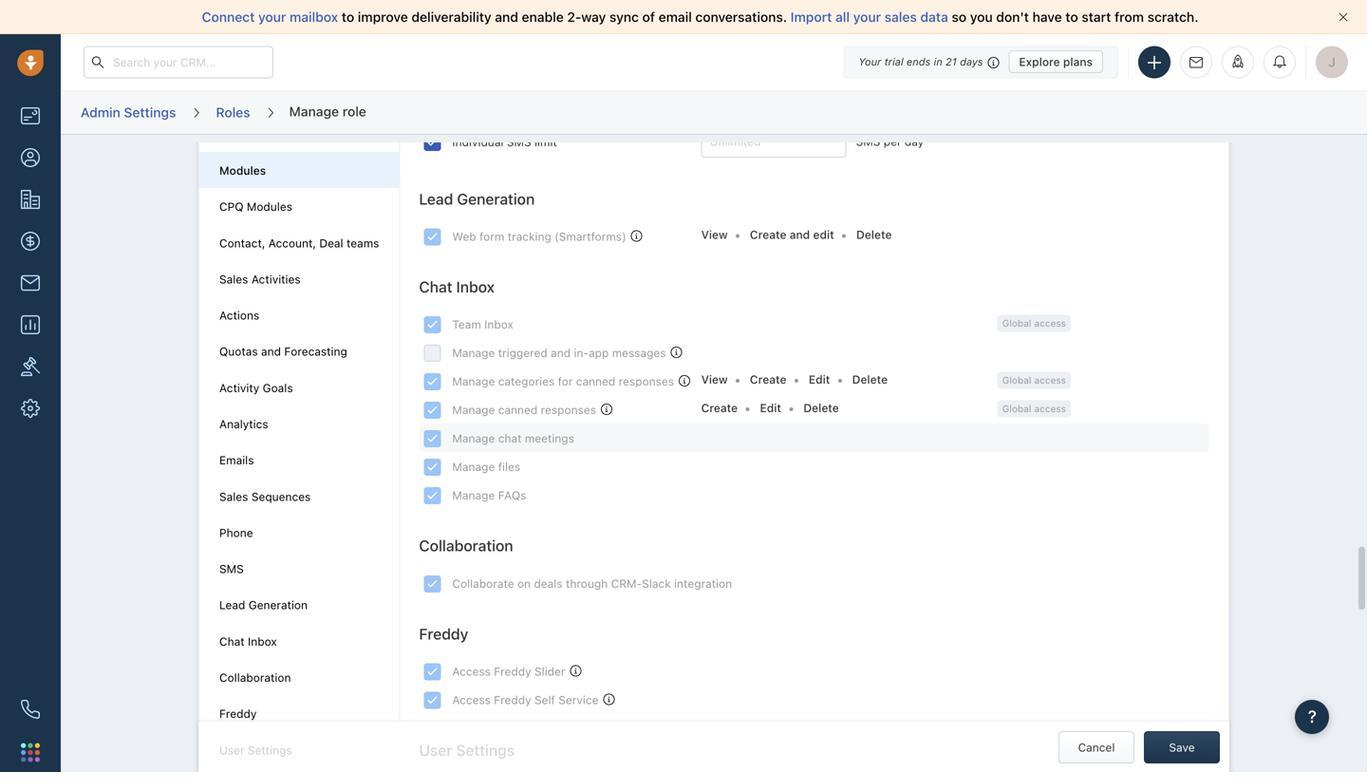Task type: vqa. For each thing, say whether or not it's contained in the screenshot.
"Sales" for Sales emails
no



Task type: locate. For each thing, give the bounding box(es) containing it.
freddy up "access freddy self service"
[[494, 665, 532, 678]]

days
[[960, 56, 983, 68]]

collaboration link
[[219, 671, 291, 684]]

admin
[[81, 104, 120, 120]]

modules right cpq
[[247, 200, 293, 213]]

so
[[952, 9, 967, 25]]

phone
[[219, 526, 253, 539]]

and right quotas
[[261, 345, 281, 358]]

1 vertical spatial delete
[[853, 373, 888, 386]]

manage down manage files
[[452, 489, 495, 502]]

2 access from the top
[[1035, 375, 1067, 386]]

deflect and enable self service for your customer issues to automate resolutions image
[[604, 694, 615, 705]]

to
[[342, 9, 354, 25], [1066, 9, 1079, 25]]

lead generation up chat inbox link
[[219, 599, 308, 612]]

manage down team
[[452, 346, 495, 360]]

admin settings link
[[80, 98, 177, 127]]

categories
[[498, 375, 555, 388]]

1 horizontal spatial lead generation
[[419, 190, 535, 208]]

1 sales from the top
[[219, 273, 248, 286]]

contact, account, deal teams link
[[219, 236, 379, 250]]

web form tracking (smartforms)
[[452, 230, 627, 243]]

and left the in-
[[551, 346, 571, 360]]

0 horizontal spatial collaboration
[[219, 671, 291, 684]]

cancel button
[[1059, 731, 1135, 764]]

0 vertical spatial collaboration
[[419, 537, 513, 555]]

freddy down collaborate
[[419, 625, 469, 643]]

edit
[[809, 373, 830, 386], [760, 402, 782, 415]]

1 global from the top
[[1003, 318, 1032, 329]]

sms left per
[[856, 135, 881, 148]]

settings down freddy link
[[248, 743, 292, 757]]

start
[[1082, 9, 1112, 25]]

global
[[1003, 318, 1032, 329], [1003, 375, 1032, 386], [1003, 403, 1032, 414]]

chat inbox up collaboration "link"
[[219, 635, 277, 648]]

sales sequences
[[219, 490, 311, 503]]

chat up team
[[419, 278, 453, 296]]

cpq modules
[[219, 200, 293, 213]]

inbox down the lead generation link
[[248, 635, 277, 648]]

access down access freddy slider
[[452, 693, 491, 707]]

sms down "phone" link
[[219, 562, 244, 576]]

0 vertical spatial canned
[[576, 375, 616, 388]]

0 horizontal spatial settings
[[124, 104, 176, 120]]

1 vertical spatial global
[[1003, 375, 1032, 386]]

1 access from the top
[[1035, 318, 1067, 329]]

sms link
[[219, 562, 244, 576]]

collaboration up collaborate
[[419, 537, 513, 555]]

1 vertical spatial chat inbox
[[219, 635, 277, 648]]

slack
[[642, 577, 671, 590]]

lead up web
[[419, 190, 453, 208]]

chat inbox
[[419, 278, 495, 296], [219, 635, 277, 648]]

access up "access freddy self service"
[[452, 665, 491, 678]]

save
[[1170, 741, 1195, 754]]

2 vertical spatial global
[[1003, 403, 1032, 414]]

sequences
[[252, 490, 311, 503]]

2 global from the top
[[1003, 375, 1032, 386]]

2 horizontal spatial settings
[[456, 741, 515, 759]]

individual
[[452, 135, 504, 149]]

1 vertical spatial global access
[[1003, 375, 1067, 386]]

1 vertical spatial collaboration
[[219, 671, 291, 684]]

0 vertical spatial lead
[[419, 190, 453, 208]]

connect your mailbox link
[[202, 9, 342, 25]]

settings down "access freddy self service"
[[456, 741, 515, 759]]

chat inbox up team
[[419, 278, 495, 296]]

1 vertical spatial access
[[1035, 375, 1067, 386]]

1 horizontal spatial sms
[[507, 135, 532, 149]]

1 vertical spatial lead generation
[[219, 599, 308, 612]]

0 vertical spatial generation
[[457, 190, 535, 208]]

1 horizontal spatial responses
[[619, 375, 674, 388]]

collaboration down chat inbox link
[[219, 671, 291, 684]]

0 horizontal spatial sms
[[219, 562, 244, 576]]

global access
[[1003, 318, 1067, 329], [1003, 375, 1067, 386], [1003, 403, 1067, 414]]

slider
[[535, 665, 566, 678]]

0 horizontal spatial generation
[[249, 599, 308, 612]]

canned up manage chat meetings
[[498, 403, 538, 417]]

your
[[258, 9, 286, 25], [854, 9, 881, 25]]

delete
[[857, 228, 892, 241], [853, 373, 888, 386], [804, 402, 839, 415]]

your left mailbox on the top left of page
[[258, 9, 286, 25]]

manage up manage chat meetings
[[452, 403, 495, 417]]

1 horizontal spatial settings
[[248, 743, 292, 757]]

0 horizontal spatial to
[[342, 9, 354, 25]]

modules link
[[219, 164, 266, 177]]

messages
[[612, 346, 666, 360]]

scratch.
[[1148, 9, 1199, 25]]

categories are folders for organizing your canned responses image
[[679, 375, 691, 387]]

enable
[[522, 9, 564, 25]]

generation up chat inbox link
[[249, 599, 308, 612]]

sales activities
[[219, 273, 301, 286]]

0 vertical spatial chat
[[419, 278, 453, 296]]

0 vertical spatial access
[[452, 665, 491, 678]]

cancel
[[1079, 741, 1115, 754]]

roles
[[216, 104, 250, 120]]

sales up phone
[[219, 490, 248, 503]]

user settings down "access freddy self service"
[[419, 741, 515, 759]]

2 sales from the top
[[219, 490, 248, 503]]

improve
[[358, 9, 408, 25]]

sales up actions link
[[219, 273, 248, 286]]

1 horizontal spatial generation
[[457, 190, 535, 208]]

phone link
[[219, 526, 253, 539]]

1 your from the left
[[258, 9, 286, 25]]

2 vertical spatial access
[[1035, 403, 1067, 414]]

sms for sms
[[219, 562, 244, 576]]

and
[[495, 9, 519, 25], [790, 228, 810, 241], [261, 345, 281, 358], [551, 346, 571, 360]]

1 vertical spatial chat
[[219, 635, 245, 648]]

1 horizontal spatial to
[[1066, 9, 1079, 25]]

team
[[452, 318, 481, 331]]

2 horizontal spatial sms
[[856, 135, 881, 148]]

phone image
[[21, 700, 40, 719]]

contact,
[[219, 236, 265, 250]]

manage up manage files
[[452, 432, 495, 445]]

0 horizontal spatial lead
[[219, 599, 245, 612]]

2 your from the left
[[854, 9, 881, 25]]

access
[[452, 665, 491, 678], [452, 693, 491, 707]]

2 access from the top
[[452, 693, 491, 707]]

3 access from the top
[[1035, 403, 1067, 414]]

manage left the role
[[289, 103, 339, 119]]

1 vertical spatial access
[[452, 693, 491, 707]]

0 horizontal spatial your
[[258, 9, 286, 25]]

sms
[[856, 135, 881, 148], [507, 135, 532, 149], [219, 562, 244, 576]]

lead down sms link
[[219, 599, 245, 612]]

generation up form
[[457, 190, 535, 208]]

1 vertical spatial sales
[[219, 490, 248, 503]]

responses down for
[[541, 403, 596, 417]]

freddy down collaboration "link"
[[219, 707, 257, 721]]

0 vertical spatial modules
[[219, 164, 266, 177]]

what's new image
[[1232, 55, 1245, 68]]

2 vertical spatial global access
[[1003, 403, 1067, 414]]

2 global access from the top
[[1003, 375, 1067, 386]]

through
[[566, 577, 608, 590]]

team inbox
[[452, 318, 514, 331]]

1 view from the top
[[702, 228, 728, 241]]

access
[[1035, 318, 1067, 329], [1035, 375, 1067, 386], [1035, 403, 1067, 414]]

sms left limit
[[507, 135, 532, 149]]

3 global access from the top
[[1003, 403, 1067, 414]]

view left create and edit
[[702, 228, 728, 241]]

in-
[[574, 346, 589, 360]]

0 horizontal spatial chat inbox
[[219, 635, 277, 648]]

manage up manage faqs in the left bottom of the page
[[452, 460, 495, 474]]

inbox right team
[[485, 318, 514, 331]]

deliverability
[[412, 9, 492, 25]]

canned
[[576, 375, 616, 388], [498, 403, 538, 417]]

2 view from the top
[[702, 373, 728, 386]]

1 vertical spatial generation
[[249, 599, 308, 612]]

send email image
[[1190, 56, 1203, 69]]

0 vertical spatial responses
[[619, 375, 674, 388]]

to right mailbox on the top left of page
[[342, 9, 354, 25]]

0 vertical spatial global access
[[1003, 318, 1067, 329]]

1 horizontal spatial user
[[419, 741, 452, 759]]

your trial ends in 21 days
[[859, 56, 983, 68]]

1 vertical spatial lead
[[219, 599, 245, 612]]

responses
[[619, 375, 674, 388], [541, 403, 596, 417]]

canned down app
[[576, 375, 616, 388]]

get contextual help from freddy, be it in the middle of solving a conversation or writing a kb article, etc. image
[[570, 665, 582, 677]]

teams
[[347, 236, 379, 250]]

from
[[1115, 9, 1144, 25]]

1 to from the left
[[342, 9, 354, 25]]

activity goals link
[[219, 381, 293, 394]]

cpq modules link
[[219, 200, 293, 213]]

0 vertical spatial sales
[[219, 273, 248, 286]]

0 horizontal spatial responses
[[541, 403, 596, 417]]

contact, account, deal teams
[[219, 236, 379, 250]]

sales for sales sequences
[[219, 490, 248, 503]]

manage for manage triggered and in-app messages
[[452, 346, 495, 360]]

1 access from the top
[[452, 665, 491, 678]]

settings right admin
[[124, 104, 176, 120]]

global access for delete
[[1003, 403, 1067, 414]]

explore plans link
[[1009, 50, 1104, 73]]

freddy
[[419, 625, 469, 643], [494, 665, 532, 678], [494, 693, 532, 707], [219, 707, 257, 721]]

0 vertical spatial access
[[1035, 318, 1067, 329]]

user settings down freddy link
[[219, 743, 292, 757]]

0 horizontal spatial lead generation
[[219, 599, 308, 612]]

to left start
[[1066, 9, 1079, 25]]

delete for edit
[[804, 402, 839, 415]]

(smartforms)
[[555, 230, 627, 243]]

sync
[[610, 9, 639, 25]]

chat
[[498, 432, 522, 445]]

1 horizontal spatial edit
[[809, 373, 830, 386]]

responses down messages
[[619, 375, 674, 388]]

view right the categories are folders for organizing your canned responses image
[[702, 373, 728, 386]]

1 vertical spatial responses
[[541, 403, 596, 417]]

1 horizontal spatial your
[[854, 9, 881, 25]]

in
[[934, 56, 943, 68]]

2 vertical spatial delete
[[804, 402, 839, 415]]

faqs
[[498, 489, 527, 502]]

0 vertical spatial edit
[[809, 373, 830, 386]]

conversations.
[[696, 9, 787, 25]]

0 horizontal spatial user settings
[[219, 743, 292, 757]]

0 vertical spatial view
[[702, 228, 728, 241]]

ends
[[907, 56, 931, 68]]

manage for manage faqs
[[452, 489, 495, 502]]

settings
[[124, 104, 176, 120], [456, 741, 515, 759], [248, 743, 292, 757]]

chat
[[419, 278, 453, 296], [219, 635, 245, 648]]

1 vertical spatial view
[[702, 373, 728, 386]]

manage for manage role
[[289, 103, 339, 119]]

0 vertical spatial global
[[1003, 318, 1032, 329]]

connect your mailbox to improve deliverability and enable 2-way sync of email conversations. import all your sales data so you don't have to start from scratch.
[[202, 9, 1199, 25]]

access for access freddy self service
[[452, 693, 491, 707]]

access for edit
[[1035, 375, 1067, 386]]

analytics link
[[219, 417, 268, 431]]

triggered
[[498, 346, 548, 360]]

manage triggered and in-app messages
[[452, 346, 666, 360]]

chat up collaboration "link"
[[219, 635, 245, 648]]

0 vertical spatial chat inbox
[[419, 278, 495, 296]]

1 horizontal spatial chat
[[419, 278, 453, 296]]

your right all
[[854, 9, 881, 25]]

analytics
[[219, 417, 268, 431]]

1 vertical spatial canned
[[498, 403, 538, 417]]

lead generation up web
[[419, 190, 535, 208]]

delete for create and edit
[[857, 228, 892, 241]]

0 horizontal spatial canned
[[498, 403, 538, 417]]

3 global from the top
[[1003, 403, 1032, 414]]

manage left the categories
[[452, 375, 495, 388]]

0 vertical spatial delete
[[857, 228, 892, 241]]

inbox up 'team inbox'
[[456, 278, 495, 296]]

modules up cpq
[[219, 164, 266, 177]]

global access for edit
[[1003, 375, 1067, 386]]

1 horizontal spatial chat inbox
[[419, 278, 495, 296]]

0 horizontal spatial edit
[[760, 402, 782, 415]]

freddy link
[[219, 707, 257, 721]]

activity
[[219, 381, 260, 394]]

on
[[518, 577, 531, 590]]



Task type: describe. For each thing, give the bounding box(es) containing it.
access for delete
[[1035, 403, 1067, 414]]

import all your sales data link
[[791, 9, 952, 25]]

account,
[[269, 236, 316, 250]]

phone element
[[11, 690, 49, 728]]

form
[[480, 230, 505, 243]]

manage categories for canned responses
[[452, 375, 674, 388]]

collaborate
[[452, 577, 514, 590]]

day
[[905, 135, 924, 148]]

per
[[884, 135, 902, 148]]

0 vertical spatial create
[[750, 228, 787, 241]]

email
[[659, 9, 692, 25]]

1 vertical spatial modules
[[247, 200, 293, 213]]

sms for sms per day
[[856, 135, 881, 148]]

manage chat meetings
[[452, 432, 575, 445]]

app
[[589, 346, 609, 360]]

actions link
[[219, 309, 260, 322]]

freddy down access freddy slider
[[494, 693, 532, 707]]

1 horizontal spatial lead
[[419, 190, 453, 208]]

21
[[946, 56, 957, 68]]

integration
[[674, 577, 732, 590]]

access for access freddy slider
[[452, 665, 491, 678]]

create and edit
[[750, 228, 835, 241]]

and left edit
[[790, 228, 810, 241]]

activity goals
[[219, 381, 293, 394]]

quotas and forecasting
[[219, 345, 347, 358]]

actions
[[219, 309, 260, 322]]

for
[[558, 375, 573, 388]]

role
[[343, 103, 366, 119]]

emails link
[[219, 454, 254, 467]]

don't
[[997, 9, 1029, 25]]

manage for manage files
[[452, 460, 495, 474]]

manage for manage canned responses
[[452, 403, 495, 417]]

import
[[791, 9, 832, 25]]

global for edit
[[1003, 375, 1032, 386]]

explore
[[1019, 55, 1061, 68]]

self
[[535, 693, 556, 707]]

sales activities link
[[219, 273, 301, 286]]

0 vertical spatial inbox
[[456, 278, 495, 296]]

access freddy slider
[[452, 665, 566, 678]]

trial
[[885, 56, 904, 68]]

properties image
[[21, 357, 40, 376]]

individual sms limit
[[452, 135, 557, 149]]

explore plans
[[1019, 55, 1093, 68]]

proactively send chat messages to website visitors based on predefined conditions image
[[671, 347, 682, 358]]

way
[[582, 9, 606, 25]]

collaborate on deals through crm-slack integration
[[452, 577, 732, 590]]

1 vertical spatial inbox
[[485, 318, 514, 331]]

2 vertical spatial create
[[702, 402, 738, 415]]

chat inbox link
[[219, 635, 277, 648]]

manage files
[[452, 460, 521, 474]]

cpq
[[219, 200, 244, 213]]

crm-
[[611, 577, 642, 590]]

manage for manage chat meetings
[[452, 432, 495, 445]]

0 horizontal spatial user
[[219, 743, 245, 757]]

deals
[[534, 577, 563, 590]]

activities
[[252, 273, 301, 286]]

2 to from the left
[[1066, 9, 1079, 25]]

quotas
[[219, 345, 258, 358]]

tracking
[[508, 230, 552, 243]]

roles link
[[215, 98, 251, 127]]

0 horizontal spatial chat
[[219, 635, 245, 648]]

1 horizontal spatial collaboration
[[419, 537, 513, 555]]

manage role
[[289, 103, 366, 119]]

data
[[921, 9, 949, 25]]

view for create
[[702, 373, 728, 386]]

limit
[[535, 135, 557, 149]]

sales
[[885, 9, 917, 25]]

when visitors fill forms on your website, add them as contacts in the crm image
[[631, 230, 643, 242]]

1 global access from the top
[[1003, 318, 1067, 329]]

edit
[[813, 228, 835, 241]]

Search your CRM... text field
[[84, 46, 274, 78]]

1 horizontal spatial user settings
[[419, 741, 515, 759]]

sales sequences link
[[219, 490, 311, 503]]

1 horizontal spatial canned
[[576, 375, 616, 388]]

sales for sales activities
[[219, 273, 248, 286]]

lead generation link
[[219, 599, 308, 612]]

meetings
[[525, 432, 575, 445]]

your
[[859, 56, 882, 68]]

close image
[[1339, 12, 1349, 22]]

connect
[[202, 9, 255, 25]]

web
[[452, 230, 476, 243]]

view for create and edit
[[702, 228, 728, 241]]

you
[[970, 9, 993, 25]]

files
[[498, 460, 521, 474]]

manage faqs
[[452, 489, 527, 502]]

quotas and forecasting link
[[219, 345, 347, 358]]

plans
[[1064, 55, 1093, 68]]

mailbox
[[290, 9, 338, 25]]

manage for manage categories for canned responses
[[452, 375, 495, 388]]

service
[[559, 693, 599, 707]]

manage canned responses
[[452, 403, 596, 417]]

2 vertical spatial inbox
[[248, 635, 277, 648]]

global for delete
[[1003, 403, 1032, 414]]

0 vertical spatial lead generation
[[419, 190, 535, 208]]

of
[[643, 9, 655, 25]]

canned responses are replies that you can invoke for common questions in chats image
[[601, 404, 613, 415]]

freshworks switcher image
[[21, 743, 40, 762]]

save button
[[1144, 731, 1220, 764]]

admin settings
[[81, 104, 176, 120]]

and left enable
[[495, 9, 519, 25]]

1 vertical spatial create
[[750, 373, 787, 386]]

user settings link
[[219, 743, 292, 757]]

all
[[836, 9, 850, 25]]

1 vertical spatial edit
[[760, 402, 782, 415]]



